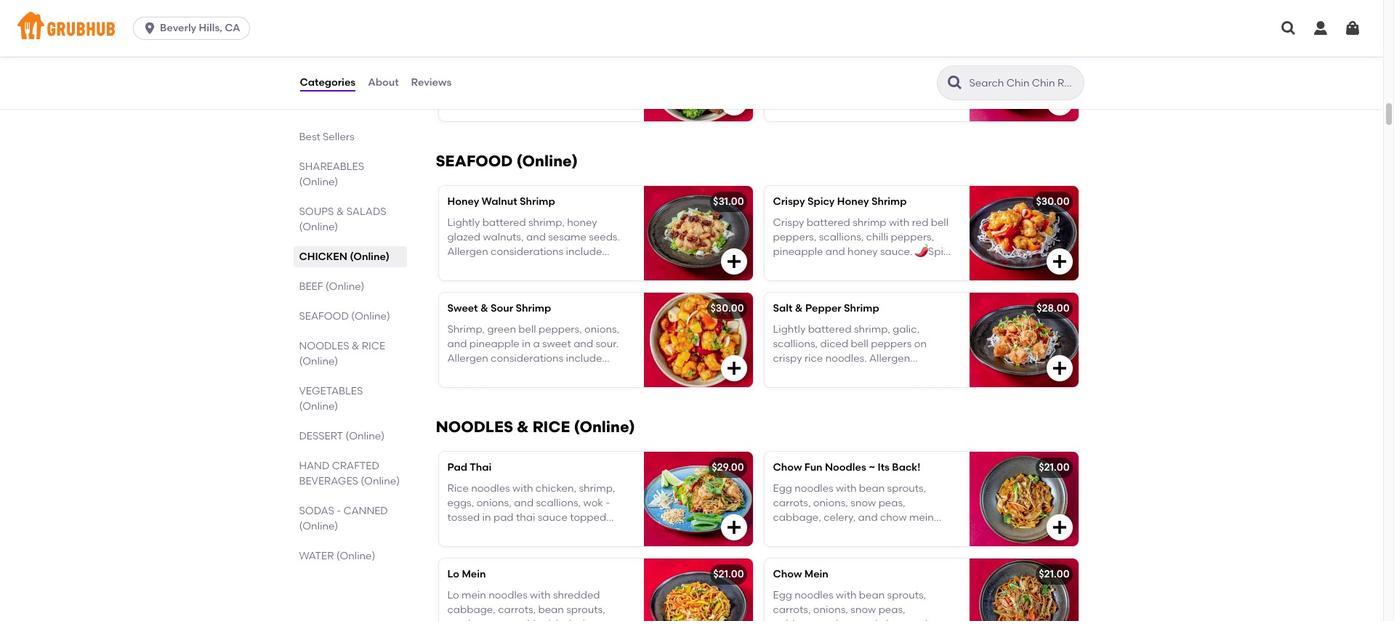 Task type: locate. For each thing, give the bounding box(es) containing it.
include inside lightly battered shrimp, honey glazed walnuts, and sesame seeds. allergen considerations include shellfish, eggs, and nuts.🥰best seller
[[566, 246, 602, 258]]

considerations inside "flank steak, broccoli, and black mushrooms sautee'd in a garlic brown sauce.  allergen considerations include gluten and shellfish"
[[447, 101, 520, 114]]

shrimp, inside lightly battered shrimp, honey glazed walnuts, and sesame seeds. allergen considerations include shellfish, eggs, and nuts.🥰best seller
[[528, 216, 565, 229]]

0 vertical spatial gluten
[[561, 101, 594, 114]]

considerations up the shellfish.
[[491, 353, 564, 365]]

0 vertical spatial honey
[[567, 216, 597, 229]]

1 vertical spatial chow
[[773, 569, 802, 581]]

0 horizontal spatial noodles
[[299, 340, 349, 353]]

🌶️spicy
[[915, 246, 955, 258]]

include inside "flank steak, broccoli, and black mushrooms sautee'd in a garlic brown sauce.  allergen considerations include gluten and shellfish"
[[523, 101, 559, 114]]

1 horizontal spatial scallions,
[[819, 231, 864, 243]]

bean
[[859, 589, 885, 602]]

and down crispy spicy honey shrimp at the top of page
[[826, 246, 845, 258]]

chilli
[[866, 231, 888, 243]]

mein up noodles
[[804, 569, 829, 581]]

lightly
[[447, 216, 480, 229], [773, 323, 806, 336]]

1 horizontal spatial with
[[889, 216, 910, 229]]

chow for chow mein
[[773, 569, 802, 581]]

lo mein image
[[644, 559, 753, 622]]

glazed
[[502, 37, 538, 49]]

beef right tangerine
[[825, 37, 848, 49]]

flank steak, broccoli, and black mushrooms sautee'd in a garlic brown sauce.  allergen considerations include gluten and shellfish
[[447, 57, 616, 129]]

noodles.
[[825, 353, 867, 365]]

0 vertical spatial in
[[553, 72, 562, 84]]

chow mein
[[773, 569, 829, 581]]

sellers
[[323, 131, 354, 143]]

sautee'd
[[508, 72, 550, 84]]

$31.00
[[713, 196, 744, 208]]

pineapple inside crispy battered shrimp with red bell peppers, scallions, chilli peppers, pineapple and honey sauce.  🌶️spicy 🌶️
[[773, 246, 823, 258]]

scallions, up crispy
[[773, 338, 818, 350]]

and left sour. in the bottom of the page
[[574, 338, 593, 350]]

in for sautee'd
[[553, 72, 562, 84]]

considerations down rice
[[773, 367, 846, 380]]

green
[[487, 323, 516, 336]]

and left the sesame
[[526, 231, 546, 243]]

1 vertical spatial onions,
[[813, 604, 848, 616]]

sour
[[491, 303, 513, 315]]

reviews
[[411, 76, 452, 89]]

1 vertical spatial rice
[[533, 418, 570, 436]]

allergen for salt
[[869, 353, 910, 365]]

1 horizontal spatial honey
[[837, 196, 869, 208]]

1 vertical spatial a
[[533, 338, 540, 350]]

0 vertical spatial sauce.
[[481, 87, 513, 99]]

sauce.
[[481, 87, 513, 99], [880, 246, 913, 258]]

shrimp right walnut on the left of page
[[520, 196, 555, 208]]

& right the salt
[[795, 303, 803, 315]]

seeds.
[[589, 231, 620, 243]]

lightly battered shrimp, honey glazed walnuts, and sesame seeds. allergen considerations include shellfish, eggs, and nuts.🥰best seller
[[447, 216, 620, 288]]

crispy inside crispy battered shrimp with red bell peppers, scallions, chilli peppers, pineapple and honey sauce.  🌶️spicy 🌶️
[[773, 216, 804, 229]]

peppers,
[[773, 231, 817, 243], [891, 231, 934, 243], [539, 323, 582, 336]]

battered
[[482, 216, 526, 229], [807, 216, 850, 229], [808, 323, 852, 336]]

beef
[[540, 37, 563, 49], [825, 37, 848, 49]]

0 vertical spatial crispy
[[773, 196, 805, 208]]

seafood (online)
[[436, 152, 578, 170], [299, 310, 390, 323]]

shrimp up shrimp
[[871, 196, 907, 208]]

2 horizontal spatial peppers,
[[891, 231, 934, 243]]

0 vertical spatial noodles
[[299, 340, 349, 353]]

2 horizontal spatial bell
[[931, 216, 949, 229]]

celery,
[[824, 619, 856, 622]]

battered inside lightly battered shrimp, honey glazed walnuts, and sesame seeds. allergen considerations include shellfish, eggs, and nuts.🥰best seller
[[482, 216, 526, 229]]

allergen inside lightly battered shrimp, galic, scallions, diced bell peppers on crispy rice noodles. allergen considerations include shellfish
[[869, 353, 910, 365]]

gluten inside shrimp, green bell peppers, onions, and pineapple in a sweet and sour. allergen considerations include gluten and shellfish.
[[447, 367, 481, 380]]

battered up walnuts,
[[482, 216, 526, 229]]

shrimp, for peppers
[[854, 323, 890, 336]]

peppers, up 🌶️
[[773, 231, 817, 243]]

1 vertical spatial shrimp,
[[854, 323, 890, 336]]

pineapple down green
[[469, 338, 520, 350]]

noodles & rice (online) down the shellfish.
[[436, 418, 635, 436]]

crispy spicy honey shrimp image
[[969, 186, 1078, 281]]

1 horizontal spatial onions,
[[813, 604, 848, 616]]

1 honey from the left
[[447, 196, 479, 208]]

a left garlic
[[564, 72, 571, 84]]

0 vertical spatial seafood
[[436, 152, 513, 170]]

best sellers
[[299, 131, 354, 143]]

with left the red
[[889, 216, 910, 229]]

sour.
[[596, 338, 619, 350]]

a left sweet
[[533, 338, 540, 350]]

shrimp, up peppers
[[854, 323, 890, 336]]

honey up the sesame
[[567, 216, 597, 229]]

0 horizontal spatial gluten
[[447, 367, 481, 380]]

chow for chow fun noodles ~ its back!
[[773, 462, 802, 474]]

peppers, up sweet
[[539, 323, 582, 336]]

crispy for crispy spicy honey shrimp
[[773, 196, 805, 208]]

1 horizontal spatial a
[[564, 72, 571, 84]]

back!
[[892, 462, 921, 474]]

battered inside crispy battered shrimp with red bell peppers, scallions, chilli peppers, pineapple and honey sauce.  🌶️spicy 🌶️
[[807, 216, 850, 229]]

pineapple
[[773, 246, 823, 258], [469, 338, 520, 350]]

(online) inside sodas - canned (online)
[[299, 520, 338, 533]]

0 horizontal spatial honey
[[447, 196, 479, 208]]

walnut
[[482, 196, 517, 208]]

allergen down shrimp, on the left bottom of page
[[447, 353, 488, 365]]

and left "black"
[[553, 57, 573, 69]]

&
[[565, 37, 573, 49], [336, 206, 344, 218], [480, 303, 488, 315], [795, 303, 803, 315], [352, 340, 359, 353], [517, 418, 529, 436]]

allergen up shellfish,
[[447, 246, 488, 258]]

0 vertical spatial noodles & rice (online)
[[299, 340, 385, 368]]

mein for lo mein
[[462, 569, 486, 581]]

peppers, down the red
[[891, 231, 934, 243]]

& down the shellfish.
[[517, 418, 529, 436]]

include for onions,
[[566, 353, 602, 365]]

crispy for crispy battered shrimp with red bell peppers, scallions, chilli peppers, pineapple and honey sauce.  🌶️spicy 🌶️
[[773, 216, 804, 229]]

1 horizontal spatial seafood
[[436, 152, 513, 170]]

~
[[869, 462, 875, 474]]

include
[[523, 101, 559, 114], [566, 246, 602, 258], [566, 353, 602, 365], [848, 367, 884, 380]]

in for pineapple
[[522, 338, 531, 350]]

1 chow from the top
[[773, 462, 802, 474]]

0 horizontal spatial in
[[522, 338, 531, 350]]

1 vertical spatial honey
[[848, 246, 878, 258]]

0 vertical spatial bell
[[931, 216, 949, 229]]

and inside crispy battered shrimp with red bell peppers, scallions, chilli peppers, pineapple and honey sauce.  🌶️spicy 🌶️
[[826, 246, 845, 258]]

and down garlic
[[597, 101, 616, 114]]

shrimp
[[520, 196, 555, 208], [871, 196, 907, 208], [516, 303, 551, 315], [844, 303, 879, 315]]

crispy
[[773, 196, 805, 208], [773, 216, 804, 229]]

battered for pepper
[[808, 323, 852, 336]]

include inside lightly battered shrimp, galic, scallions, diced bell peppers on crispy rice noodles. allergen considerations include shellfish
[[848, 367, 884, 380]]

0 horizontal spatial onions,
[[584, 323, 619, 336]]

seller
[[447, 275, 474, 288]]

2 chow from the top
[[773, 569, 802, 581]]

1 horizontal spatial peppers,
[[773, 231, 817, 243]]

shrimp, for sesame
[[528, 216, 565, 229]]

$21.00 for $29.00
[[1039, 462, 1070, 474]]

noodles
[[299, 340, 349, 353], [436, 418, 513, 436]]

0 horizontal spatial bell
[[518, 323, 536, 336]]

1 vertical spatial bell
[[518, 323, 536, 336]]

include for black
[[523, 101, 559, 114]]

battered for shrimp
[[482, 216, 526, 229]]

1 horizontal spatial gluten
[[561, 101, 594, 114]]

gluten for sautee'd
[[561, 101, 594, 114]]

1 horizontal spatial honey
[[848, 246, 878, 258]]

svg image
[[1280, 20, 1298, 37], [1312, 20, 1330, 37], [1051, 94, 1068, 111], [725, 253, 743, 271], [1051, 253, 1068, 271], [725, 360, 743, 377], [1051, 360, 1068, 377]]

$21.00
[[1039, 462, 1070, 474], [713, 569, 744, 581], [1039, 569, 1070, 581]]

egg
[[773, 589, 792, 602]]

2 beef from the left
[[825, 37, 848, 49]]

1 vertical spatial crispy
[[773, 216, 804, 229]]

0 horizontal spatial with
[[836, 589, 857, 602]]

bell right the red
[[931, 216, 949, 229]]

tangerine beef image
[[969, 27, 1078, 122]]

mein
[[462, 569, 486, 581], [804, 569, 829, 581]]

noodles & rice (online) up vegetables
[[299, 340, 385, 368]]

0 vertical spatial scallions,
[[819, 231, 864, 243]]

1 horizontal spatial pineapple
[[773, 246, 823, 258]]

honey down chilli
[[848, 246, 878, 258]]

0 vertical spatial pineapple
[[773, 246, 823, 258]]

and left the shellfish.
[[483, 367, 503, 380]]

honey up glazed
[[447, 196, 479, 208]]

shrimp right pepper
[[844, 303, 879, 315]]

rice down the shellfish.
[[533, 418, 570, 436]]

lightly up glazed
[[447, 216, 480, 229]]

seafood (online) up honey walnut shrimp
[[436, 152, 578, 170]]

gluten inside "flank steak, broccoli, and black mushrooms sautee'd in a garlic brown sauce.  allergen considerations include gluten and shellfish"
[[561, 101, 594, 114]]

allergen for sweet
[[447, 353, 488, 365]]

allergen inside "flank steak, broccoli, and black mushrooms sautee'd in a garlic brown sauce.  allergen considerations include gluten and shellfish"
[[516, 87, 557, 99]]

sauce. down mushrooms
[[481, 87, 513, 99]]

0 horizontal spatial mein
[[462, 569, 486, 581]]

2 mein from the left
[[804, 569, 829, 581]]

$30.00 for shrimp, green bell peppers, onions, and pineapple in a sweet and sour. allergen considerations include gluten and shellfish.
[[711, 303, 744, 315]]

0 vertical spatial shrimp,
[[528, 216, 565, 229]]

0 vertical spatial $30.00
[[1036, 196, 1070, 208]]

chow left fun
[[773, 462, 802, 474]]

include up nuts.🥰best
[[566, 246, 602, 258]]

0 horizontal spatial a
[[533, 338, 540, 350]]

1 horizontal spatial sauce.
[[880, 246, 913, 258]]

2 crispy from the top
[[773, 216, 804, 229]]

1 crispy from the top
[[773, 196, 805, 208]]

crispy spicy honey shrimp
[[773, 196, 907, 208]]

include down sour. in the bottom of the page
[[566, 353, 602, 365]]

1 vertical spatial lightly
[[773, 323, 806, 336]]

considerations inside lightly battered shrimp, galic, scallions, diced bell peppers on crispy rice noodles. allergen considerations include shellfish
[[773, 367, 846, 380]]

shrimp, inside lightly battered shrimp, galic, scallions, diced bell peppers on crispy rice noodles. allergen considerations include shellfish
[[854, 323, 890, 336]]

mein right lo
[[462, 569, 486, 581]]

1 vertical spatial in
[[522, 338, 531, 350]]

broccoli
[[576, 37, 617, 49]]

1 horizontal spatial noodles & rice (online)
[[436, 418, 635, 436]]

0 horizontal spatial seafood
[[299, 310, 349, 323]]

0 horizontal spatial seafood (online)
[[299, 310, 390, 323]]

honey inside lightly battered shrimp, honey glazed walnuts, and sesame seeds. allergen considerations include shellfish, eggs, and nuts.🥰best seller
[[567, 216, 597, 229]]

seafood down beef (online)
[[299, 310, 349, 323]]

1 vertical spatial scallions,
[[773, 338, 818, 350]]

peas,
[[879, 604, 905, 616]]

shrimp, up the sesame
[[528, 216, 565, 229]]

(online)
[[516, 152, 578, 170], [299, 176, 338, 188], [299, 221, 338, 233], [350, 251, 390, 263], [325, 281, 365, 293], [351, 310, 390, 323], [299, 355, 338, 368], [299, 401, 338, 413], [574, 418, 635, 436], [346, 430, 385, 443], [361, 475, 400, 488], [299, 520, 338, 533], [336, 550, 375, 563]]

rice inside noodles & rice (online)
[[362, 340, 385, 353]]

shellfish
[[887, 367, 926, 380]]

nuts.🥰best
[[543, 261, 600, 273]]

a inside shrimp, green bell peppers, onions, and pineapple in a sweet and sour. allergen considerations include gluten and shellfish.
[[533, 338, 540, 350]]

& right soups
[[336, 206, 344, 218]]

0 vertical spatial onions,
[[584, 323, 619, 336]]

1 horizontal spatial lightly
[[773, 323, 806, 336]]

1 vertical spatial pineapple
[[469, 338, 520, 350]]

and down shrimp, on the left bottom of page
[[447, 338, 467, 350]]

bell inside shrimp, green bell peppers, onions, and pineapple in a sweet and sour. allergen considerations include gluten and shellfish.
[[518, 323, 536, 336]]

ca
[[225, 22, 240, 34]]

1 vertical spatial noodles
[[436, 418, 513, 436]]

0 vertical spatial a
[[564, 72, 571, 84]]

and
[[553, 57, 573, 69], [597, 101, 616, 114], [526, 231, 546, 243], [826, 246, 845, 258], [521, 261, 540, 273], [447, 338, 467, 350], [574, 338, 593, 350], [483, 367, 503, 380], [858, 619, 878, 622]]

2 $28.00 from the top
[[1037, 303, 1070, 315]]

seafood
[[436, 152, 513, 170], [299, 310, 349, 323]]

on
[[914, 338, 927, 350]]

shareables (online)
[[299, 161, 364, 188]]

onions,
[[584, 323, 619, 336], [813, 604, 848, 616]]

1 mein from the left
[[462, 569, 486, 581]]

gluten down shrimp, on the left bottom of page
[[447, 367, 481, 380]]

shareables
[[299, 161, 364, 173]]

0 vertical spatial $28.00
[[1037, 37, 1070, 49]]

sauce. down chilli
[[880, 246, 913, 258]]

include down noodles.
[[848, 367, 884, 380]]

allergen inside shrimp, green bell peppers, onions, and pineapple in a sweet and sour. allergen considerations include gluten and shellfish.
[[447, 353, 488, 365]]

beef up broccoli,
[[540, 37, 563, 49]]

allergen down peppers
[[869, 353, 910, 365]]

0 horizontal spatial peppers,
[[539, 323, 582, 336]]

sprouts,
[[887, 589, 926, 602]]

snow
[[851, 604, 876, 616]]

2 vertical spatial bell
[[851, 338, 869, 350]]

0 horizontal spatial sauce.
[[481, 87, 513, 99]]

1 horizontal spatial beef
[[825, 37, 848, 49]]

0 horizontal spatial rice
[[362, 340, 385, 353]]

1 horizontal spatial shrimp,
[[854, 323, 890, 336]]

0 horizontal spatial pineapple
[[469, 338, 520, 350]]

with up snow
[[836, 589, 857, 602]]

1 vertical spatial with
[[836, 589, 857, 602]]

$28.00 for tangerine beef
[[1037, 37, 1070, 49]]

(online) inside vegetables (online)
[[299, 401, 338, 413]]

bell right green
[[518, 323, 536, 336]]

galic,
[[893, 323, 920, 336]]

lightly down the salt
[[773, 323, 806, 336]]

svg image for crispy spicy honey shrimp
[[1051, 253, 1068, 271]]

shellfish.
[[505, 367, 548, 380]]

0 vertical spatial chow
[[773, 462, 802, 474]]

shrimp for shrimp, green bell peppers, onions, and pineapple in a sweet and sour. allergen considerations include gluten and shellfish.
[[516, 303, 551, 315]]

shrimp,
[[528, 216, 565, 229], [854, 323, 890, 336]]

shrimp for lightly battered shrimp, galic, scallions, diced bell peppers on crispy rice noodles. allergen considerations include shellfish
[[844, 303, 879, 315]]

and down snow
[[858, 619, 878, 622]]

1 horizontal spatial $30.00
[[1036, 196, 1070, 208]]

1 vertical spatial seafood
[[299, 310, 349, 323]]

1 $28.00 from the top
[[1037, 37, 1070, 49]]

crispy up 🌶️
[[773, 216, 804, 229]]

1 horizontal spatial bell
[[851, 338, 869, 350]]

1 vertical spatial $28.00
[[1037, 303, 1070, 315]]

in right the "sautee'd"
[[553, 72, 562, 84]]

crispy left spicy
[[773, 196, 805, 208]]

honey walnut shrimp
[[447, 196, 555, 208]]

noodles up vegetables
[[299, 340, 349, 353]]

seafood (online) down beef (online)
[[299, 310, 390, 323]]

lightly inside lightly battered shrimp, honey glazed walnuts, and sesame seeds. allergen considerations include shellfish, eggs, and nuts.🥰best seller
[[447, 216, 480, 229]]

chow fun noodles ~ its back! image
[[969, 452, 1078, 547]]

battered up diced
[[808, 323, 852, 336]]

chow up egg
[[773, 569, 802, 581]]

lightly inside lightly battered shrimp, galic, scallions, diced bell peppers on crispy rice noodles. allergen considerations include shellfish
[[773, 323, 806, 336]]

$28.00
[[1037, 37, 1070, 49], [1037, 303, 1070, 315]]

in inside "flank steak, broccoli, and black mushrooms sautee'd in a garlic brown sauce.  allergen considerations include gluten and shellfish"
[[553, 72, 562, 84]]

svg image for honey walnut shrimp
[[725, 253, 743, 271]]

bell up noodles.
[[851, 338, 869, 350]]

seafood down shellfish
[[436, 152, 513, 170]]

in inside shrimp, green bell peppers, onions, and pineapple in a sweet and sour. allergen considerations include gluten and shellfish.
[[522, 338, 531, 350]]

considerations up shellfish
[[447, 101, 520, 114]]

include for scallions,
[[848, 367, 884, 380]]

considerations inside shrimp, green bell peppers, onions, and pineapple in a sweet and sour. allergen considerations include gluten and shellfish.
[[491, 353, 564, 365]]

scallions, down shrimp
[[819, 231, 864, 243]]

in up the shellfish.
[[522, 338, 531, 350]]

0 vertical spatial lightly
[[447, 216, 480, 229]]

pineapple up 🌶️
[[773, 246, 823, 258]]

honey up shrimp
[[837, 196, 869, 208]]

lightly for lightly battered shrimp, honey glazed walnuts, and sesame seeds. allergen considerations include shellfish, eggs, and nuts.🥰best seller
[[447, 216, 480, 229]]

0 horizontal spatial honey
[[567, 216, 597, 229]]

1 vertical spatial gluten
[[447, 367, 481, 380]]

& left broccoli
[[565, 37, 573, 49]]

1 vertical spatial noodles & rice (online)
[[436, 418, 635, 436]]

considerations up eggs,
[[491, 246, 564, 258]]

shellfish
[[447, 116, 488, 129]]

and inside egg noodles with bean sprouts, carrots, onions, snow peas, cabbage, celery, and chow me
[[858, 619, 878, 622]]

sesame
[[548, 231, 587, 243]]

rice
[[362, 340, 385, 353], [533, 418, 570, 436]]

2 honey from the left
[[837, 196, 869, 208]]

noodles up "pad thai"
[[436, 418, 513, 436]]

a inside "flank steak, broccoli, and black mushrooms sautee'd in a garlic brown sauce.  allergen considerations include gluten and shellfish"
[[564, 72, 571, 84]]

svg image
[[1344, 20, 1361, 37], [143, 21, 157, 36], [725, 94, 743, 111], [725, 519, 743, 537], [1051, 519, 1068, 537]]

gluten down garlic
[[561, 101, 594, 114]]

& up vegetables
[[352, 340, 359, 353]]

chow
[[880, 619, 907, 622]]

sweet & sour shrimp image
[[644, 293, 753, 388]]

0 horizontal spatial $30.00
[[711, 303, 744, 315]]

0 vertical spatial rice
[[362, 340, 385, 353]]

$29.00
[[712, 462, 744, 474]]

scallions, inside lightly battered shrimp, galic, scallions, diced bell peppers on crispy rice noodles. allergen considerations include shellfish
[[773, 338, 818, 350]]

bell
[[931, 216, 949, 229], [518, 323, 536, 336], [851, 338, 869, 350]]

onions, up celery, in the right bottom of the page
[[813, 604, 848, 616]]

1 horizontal spatial mein
[[804, 569, 829, 581]]

soups
[[299, 206, 334, 218]]

thai
[[470, 462, 492, 474]]

battered inside lightly battered shrimp, galic, scallions, diced bell peppers on crispy rice noodles. allergen considerations include shellfish
[[808, 323, 852, 336]]

0 horizontal spatial lightly
[[447, 216, 480, 229]]

svg image for pad thai
[[725, 519, 743, 537]]

0 horizontal spatial beef
[[540, 37, 563, 49]]

with
[[889, 216, 910, 229], [836, 589, 857, 602]]

reviews button
[[410, 57, 452, 109]]

(online) inside soups & salads (online)
[[299, 221, 338, 233]]

beverly hills, ca
[[160, 22, 240, 34]]

1 horizontal spatial in
[[553, 72, 562, 84]]

1 vertical spatial $30.00
[[711, 303, 744, 315]]

crispy
[[773, 353, 802, 365]]

include inside shrimp, green bell peppers, onions, and pineapple in a sweet and sour. allergen considerations include gluten and shellfish.
[[566, 353, 602, 365]]

shrimp right "sour"
[[516, 303, 551, 315]]

rice up vegetables
[[362, 340, 385, 353]]

0 horizontal spatial shrimp,
[[528, 216, 565, 229]]

considerations for shrimp,
[[491, 353, 564, 365]]

in
[[553, 72, 562, 84], [522, 338, 531, 350]]

1 vertical spatial sauce.
[[880, 246, 913, 258]]

0 vertical spatial seafood (online)
[[436, 152, 578, 170]]

onions, up sour. in the bottom of the page
[[584, 323, 619, 336]]

0 vertical spatial with
[[889, 216, 910, 229]]

battered down spicy
[[807, 216, 850, 229]]

1 horizontal spatial seafood (online)
[[436, 152, 578, 170]]

include down the "sautee'd"
[[523, 101, 559, 114]]

0 horizontal spatial scallions,
[[773, 338, 818, 350]]

allergen down the "sautee'd"
[[516, 87, 557, 99]]



Task type: vqa. For each thing, say whether or not it's contained in the screenshot.
the topmost $6 off your order of $25+
no



Task type: describe. For each thing, give the bounding box(es) containing it.
vegetables (online)
[[299, 385, 363, 413]]

water (online)
[[299, 550, 375, 563]]

flank
[[447, 57, 474, 69]]

best
[[299, 131, 320, 143]]

canned
[[343, 505, 388, 518]]

0 horizontal spatial noodles & rice (online)
[[299, 340, 385, 368]]

shrimp,
[[447, 323, 485, 336]]

allergen inside lightly battered shrimp, honey glazed walnuts, and sesame seeds. allergen considerations include shellfish, eggs, and nuts.🥰best seller
[[447, 246, 488, 258]]

chow mein image
[[969, 559, 1078, 622]]

garlic
[[573, 72, 601, 84]]

eggs,
[[491, 261, 518, 273]]

(online) inside "hand crafted beverages (online)"
[[361, 475, 400, 488]]

red
[[912, 216, 929, 229]]

& inside noodles & rice (online)
[[352, 340, 359, 353]]

search icon image
[[946, 74, 964, 92]]

onions, inside shrimp, green bell peppers, onions, and pineapple in a sweet and sour. allergen considerations include gluten and shellfish.
[[584, 323, 619, 336]]

mein for chow mein
[[804, 569, 829, 581]]

lo
[[447, 569, 459, 581]]

considerations for flank
[[447, 101, 520, 114]]

svg image for chow fun noodles ~ its back!
[[1051, 519, 1068, 537]]

(online) inside shareables (online)
[[299, 176, 338, 188]]

rice
[[805, 353, 823, 365]]

gluten for pineapple
[[447, 367, 481, 380]]

onions, inside egg noodles with bean sprouts, carrots, onions, snow peas, cabbage, celery, and chow me
[[813, 604, 848, 616]]

svg image for sweet & sour shrimp
[[725, 360, 743, 377]]

its
[[878, 462, 890, 474]]

$28.00 for salt & pepper shrimp
[[1037, 303, 1070, 315]]

a for garlic
[[564, 72, 571, 84]]

bell inside crispy battered shrimp with red bell peppers, scallions, chilli peppers, pineapple and honey sauce.  🌶️spicy 🌶️
[[931, 216, 949, 229]]

pad thai image
[[644, 452, 753, 547]]

beef
[[299, 281, 323, 293]]

svg image for tangerine beef
[[1051, 94, 1068, 111]]

black
[[575, 57, 602, 69]]

hand crafted beverages (online)
[[299, 460, 400, 488]]

sodas
[[299, 505, 334, 518]]

lightly for lightly battered shrimp, galic, scallions, diced bell peppers on crispy rice noodles. allergen considerations include shellfish
[[773, 323, 806, 336]]

steak,
[[476, 57, 505, 69]]

chow fun noodles ~ its back!
[[773, 462, 921, 474]]

shellfish,
[[447, 261, 489, 273]]

honey walnut shrimp image
[[644, 186, 753, 281]]

lightly battered shrimp, galic, scallions, diced bell peppers on crispy rice noodles. allergen considerations include shellfish
[[773, 323, 927, 380]]

mushroom glazed beef & broccoli
[[447, 37, 617, 49]]

noodles inside noodles & rice (online)
[[299, 340, 349, 353]]

sodas - canned (online)
[[299, 505, 388, 533]]

scallions, inside crispy battered shrimp with red bell peppers, scallions, chilli peppers, pineapple and honey sauce.  🌶️spicy 🌶️
[[819, 231, 864, 243]]

battered for honey
[[807, 216, 850, 229]]

chicken
[[299, 251, 347, 263]]

about
[[368, 76, 399, 89]]

svg image for salt & pepper shrimp
[[1051, 360, 1068, 377]]

pad thai
[[447, 462, 492, 474]]

diced
[[820, 338, 848, 350]]

mushroom
[[447, 37, 500, 49]]

salt & pepper shrimp
[[773, 303, 879, 315]]

svg image inside beverly hills, ca button
[[143, 21, 157, 36]]

$21.00 for $21.00
[[1039, 569, 1070, 581]]

sweet & sour shrimp
[[447, 303, 551, 315]]

egg noodles with bean sprouts, carrots, onions, snow peas, cabbage, celery, and chow me
[[773, 589, 934, 622]]

salt
[[773, 303, 793, 315]]

$30.00 for crispy battered shrimp with red bell peppers, scallions, chilli peppers, pineapple and honey sauce.  🌶️spicy 🌶️
[[1036, 196, 1070, 208]]

1 horizontal spatial rice
[[533, 418, 570, 436]]

sweet
[[542, 338, 571, 350]]

shrimp for crispy battered shrimp with red bell peppers, scallions, chilli peppers, pineapple and honey sauce.  🌶️spicy 🌶️
[[871, 196, 907, 208]]

vegetables
[[299, 385, 363, 398]]

cabbage,
[[773, 619, 821, 622]]

broccoli,
[[508, 57, 551, 69]]

tangerine
[[773, 37, 823, 49]]

dessert (online)
[[299, 430, 385, 443]]

about button
[[367, 57, 399, 109]]

crispy battered shrimp with red bell peppers, scallions, chilli peppers, pineapple and honey sauce.  🌶️spicy 🌶️
[[773, 216, 955, 273]]

1 beef from the left
[[540, 37, 563, 49]]

considerations for lightly
[[773, 367, 846, 380]]

svg image for mushroom glazed beef & broccoli
[[725, 94, 743, 111]]

Search Chin Chin Restaurant search field
[[968, 76, 1079, 90]]

main navigation navigation
[[0, 0, 1383, 57]]

beverly hills, ca button
[[133, 17, 256, 40]]

a for sweet
[[533, 338, 540, 350]]

sauce. inside crispy battered shrimp with red bell peppers, scallions, chilli peppers, pineapple and honey sauce.  🌶️spicy 🌶️
[[880, 246, 913, 258]]

salt & pepper shrimp image
[[969, 293, 1078, 388]]

& inside soups & salads (online)
[[336, 206, 344, 218]]

sauce. inside "flank steak, broccoli, and black mushrooms sautee'd in a garlic brown sauce.  allergen considerations include gluten and shellfish"
[[481, 87, 513, 99]]

soups & salads (online)
[[299, 206, 386, 233]]

shrimp, green bell peppers, onions, and pineapple in a sweet and sour. allergen considerations include gluten and shellfish.
[[447, 323, 619, 380]]

dessert
[[299, 430, 343, 443]]

water
[[299, 550, 334, 563]]

mushroom glazed beef & broccoli image
[[644, 27, 753, 122]]

noodles
[[795, 589, 834, 602]]

pepper
[[805, 303, 842, 315]]

allergen for mushroom
[[516, 87, 557, 99]]

peppers, inside shrimp, green bell peppers, onions, and pineapple in a sweet and sour. allergen considerations include gluten and shellfish.
[[539, 323, 582, 336]]

mushrooms
[[447, 72, 505, 84]]

pad
[[447, 462, 467, 474]]

considerations inside lightly battered shrimp, honey glazed walnuts, and sesame seeds. allergen considerations include shellfish, eggs, and nuts.🥰best seller
[[491, 246, 564, 258]]

bell inside lightly battered shrimp, galic, scallions, diced bell peppers on crispy rice noodles. allergen considerations include shellfish
[[851, 338, 869, 350]]

shrimp
[[853, 216, 886, 229]]

honey inside crispy battered shrimp with red bell peppers, scallions, chilli peppers, pineapple and honey sauce.  🌶️spicy 🌶️
[[848, 246, 878, 258]]

1 horizontal spatial noodles
[[436, 418, 513, 436]]

with inside crispy battered shrimp with red bell peppers, scallions, chilli peppers, pineapple and honey sauce.  🌶️spicy 🌶️
[[889, 216, 910, 229]]

crafted
[[332, 460, 379, 472]]

with inside egg noodles with bean sprouts, carrots, onions, snow peas, cabbage, celery, and chow me
[[836, 589, 857, 602]]

carrots,
[[773, 604, 811, 616]]

chicken (online)
[[299, 251, 390, 263]]

lo mein
[[447, 569, 486, 581]]

beef (online)
[[299, 281, 365, 293]]

sweet
[[447, 303, 478, 315]]

tangerine beef
[[773, 37, 848, 49]]

& left "sour"
[[480, 303, 488, 315]]

pineapple inside shrimp, green bell peppers, onions, and pineapple in a sweet and sour. allergen considerations include gluten and shellfish.
[[469, 338, 520, 350]]

peppers
[[871, 338, 912, 350]]

brown
[[447, 87, 478, 99]]

and right eggs,
[[521, 261, 540, 273]]

hand
[[299, 460, 329, 472]]

noodles
[[825, 462, 866, 474]]

beverly
[[160, 22, 196, 34]]

beverages
[[299, 475, 358, 488]]

fun
[[804, 462, 823, 474]]

1 vertical spatial seafood (online)
[[299, 310, 390, 323]]



